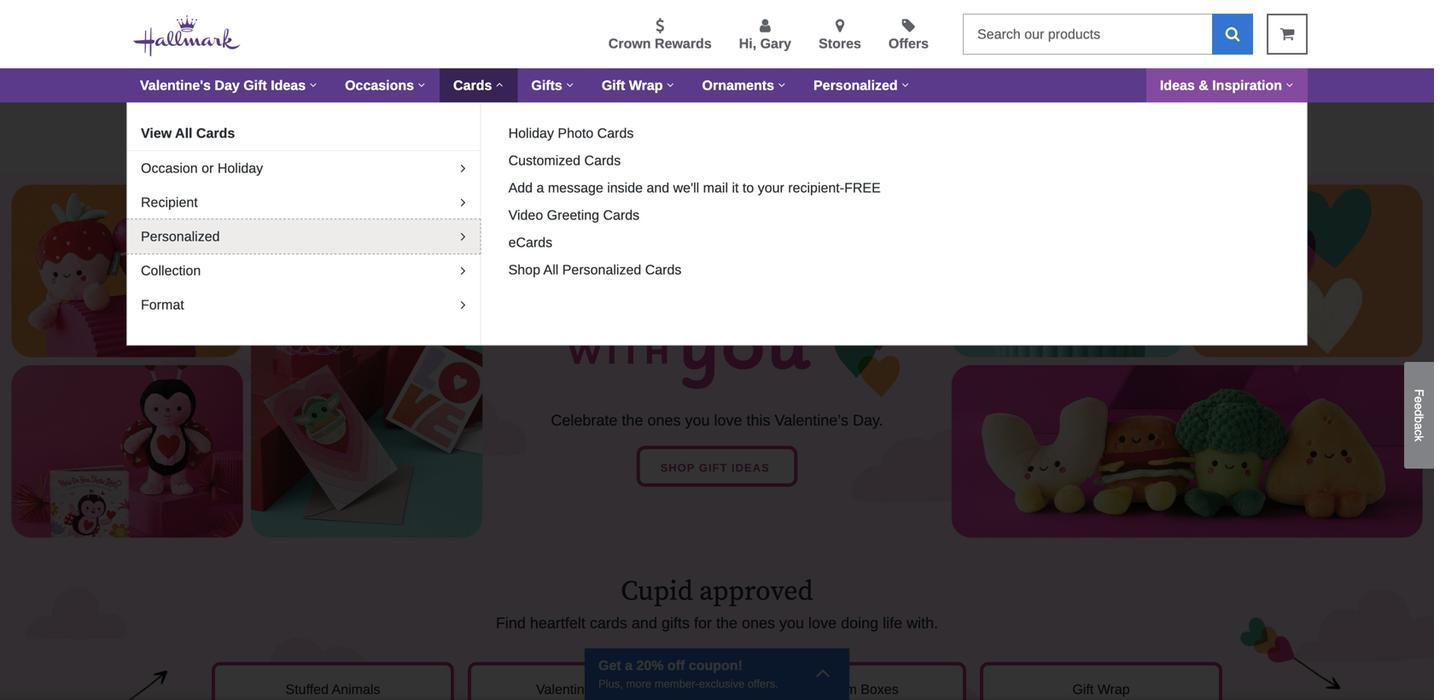 Task type: locate. For each thing, give the bounding box(es) containing it.
1 vertical spatial valentine's
[[371, 118, 435, 132]]

1 vertical spatial for
[[694, 614, 712, 632]]

stuffed animals link
[[212, 662, 454, 700]]

shop all personalized cards
[[509, 262, 682, 278]]

1 horizontal spatial gift wrap link
[[980, 662, 1223, 700]]

1 horizontal spatial for
[[694, 614, 712, 632]]

cards down get
[[606, 682, 642, 697]]

0 vertical spatial valentine's
[[140, 78, 211, 93]]

cards up inside
[[584, 153, 621, 168]]

holiday
[[509, 126, 554, 141], [218, 161, 263, 176]]

0 vertical spatial it
[[340, 118, 348, 132]]

0 vertical spatial day.
[[438, 118, 463, 132]]

1 horizontal spatial wrap
[[1098, 682, 1130, 697]]

and inside "link"
[[647, 180, 670, 196]]

and left gifts
[[632, 614, 657, 632]]

free
[[845, 180, 881, 196]]

1 horizontal spatial valentine's
[[371, 118, 435, 132]]

hallmark image
[[133, 15, 241, 56]]

valentine's down get
[[536, 682, 602, 697]]

1 ideas from the left
[[271, 78, 306, 93]]

2 ideas from the left
[[1160, 78, 1195, 93]]

shop for shop gift ideas
[[661, 462, 695, 474]]

tab list containing holiday photo cards
[[495, 116, 1294, 396]]

to
[[303, 118, 315, 132], [743, 180, 754, 196]]

2 horizontal spatial personalized
[[814, 78, 898, 93]]

0 horizontal spatial personalized
[[141, 229, 220, 244]]

0 horizontal spatial icon image
[[335, 144, 343, 157]]

day.
[[438, 118, 463, 132], [853, 412, 883, 429]]

all down ecards "link"
[[543, 262, 559, 278]]

0 horizontal spatial valentine's
[[140, 78, 211, 93]]

a up the k
[[1413, 423, 1426, 430]]

0 horizontal spatial tab list
[[127, 116, 480, 322]]

1 vertical spatial the
[[716, 614, 738, 632]]

gary
[[760, 36, 792, 51]]

get a 20% off coupon! plus, more member-exclusive offers.
[[599, 658, 778, 690]]

1 vertical spatial ones
[[742, 614, 775, 632]]

greeting
[[547, 207, 599, 223]]

to left your
[[743, 180, 754, 196]]

the down approved
[[716, 614, 738, 632]]

customized cards link
[[502, 150, 628, 171]]

crown left the rewards
[[609, 36, 651, 51]]

holiday photo cards link
[[502, 123, 641, 143]]

celebrate the ones you love this valentine's day.
[[551, 412, 883, 429]]

2 tab list from the left
[[495, 116, 1294, 396]]

0 horizontal spatial all
[[175, 126, 193, 141]]

find
[[496, 614, 526, 632]]

0 horizontal spatial it
[[340, 118, 348, 132]]

it inside cupid approved main content
[[340, 118, 348, 132]]

rewards.
[[745, 118, 800, 132]]

boxes
[[861, 682, 899, 697]]

gift
[[244, 78, 267, 93], [602, 78, 625, 93], [1073, 682, 1094, 697]]

0 horizontal spatial shop
[[509, 262, 540, 278]]

you up gift
[[685, 412, 710, 429]]

classroom boxes link
[[724, 662, 967, 700]]

and left we'll
[[647, 180, 670, 196]]

1 horizontal spatial tab list
[[495, 116, 1294, 396]]

love left doing
[[809, 614, 837, 632]]

1 horizontal spatial gift
[[602, 78, 625, 93]]

valentine's right 'this' on the bottom right of page
[[775, 412, 849, 429]]

icon image left the boxes at right bottom
[[815, 660, 831, 684]]

2 vertical spatial personalized
[[562, 262, 641, 278]]

you inside the cupid approved find heartfelt cards and gifts for the ones you love doing life with.
[[780, 614, 804, 632]]

holiday right or
[[218, 161, 263, 176]]

1 horizontal spatial the
[[716, 614, 738, 632]]

1 horizontal spatial personalized
[[562, 262, 641, 278]]

menu bar containing valentine's day gift ideas
[[126, 68, 1308, 102]]

hallmark link
[[133, 14, 254, 60]]

ones
[[648, 412, 681, 429], [742, 614, 775, 632]]

1 horizontal spatial love
[[809, 614, 837, 632]]

menu bar
[[126, 68, 1308, 102]]

1 vertical spatial and
[[632, 614, 657, 632]]

1 vertical spatial shop
[[661, 462, 695, 474]]

it
[[340, 118, 348, 132], [732, 180, 739, 196]]

for right gifts
[[694, 614, 712, 632]]

1 vertical spatial valentine's
[[536, 682, 602, 697]]

0 horizontal spatial the
[[622, 412, 643, 429]]

celebrate
[[551, 412, 618, 429]]

it right mail
[[732, 180, 739, 196]]

None search field
[[963, 14, 1253, 55]]

cards down inside
[[603, 207, 640, 223]]

0 vertical spatial shop
[[509, 262, 540, 278]]

0 horizontal spatial to
[[303, 118, 315, 132]]

ornaments link
[[689, 68, 800, 102]]

e up d
[[1413, 396, 1426, 403]]

0 horizontal spatial gift
[[244, 78, 267, 93]]

the inside the cupid approved find heartfelt cards and gifts for the ones you love doing life with.
[[716, 614, 738, 632]]

1 horizontal spatial you
[[780, 614, 804, 632]]

0 horizontal spatial day.
[[438, 118, 463, 132]]

0 horizontal spatial gift wrap
[[602, 78, 663, 93]]

it for to
[[732, 180, 739, 196]]

0 vertical spatial and
[[647, 180, 670, 196]]

you down approved
[[780, 614, 804, 632]]

1 vertical spatial day.
[[853, 412, 883, 429]]

all right view in the left top of the page
[[175, 126, 193, 141]]

love left 'this' on the bottom right of page
[[714, 412, 742, 429]]

1 horizontal spatial ideas
[[1160, 78, 1195, 93]]

1 horizontal spatial gift wrap
[[1073, 682, 1130, 697]]

collection
[[141, 263, 201, 278]]

0 vertical spatial all
[[175, 126, 193, 141]]

20%
[[637, 658, 664, 673]]

1 vertical spatial gift wrap link
[[980, 662, 1223, 700]]

ones up "shop gift ideas"
[[648, 412, 681, 429]]

ideas & inspiration
[[1160, 78, 1282, 93]]

wrap
[[629, 78, 663, 93], [1098, 682, 1130, 697]]

wrap inside banner
[[629, 78, 663, 93]]

video greeting cards link
[[502, 205, 647, 225]]

shop inside cupid approved main content
[[661, 462, 695, 474]]

1 vertical spatial love
[[809, 614, 837, 632]]

life
[[883, 614, 903, 632]]

it inside "link"
[[732, 180, 739, 196]]

free
[[541, 118, 567, 132]]

gift inside the "cupid approved" region
[[1073, 682, 1094, 697]]

menu inside banner
[[268, 15, 949, 54]]

1 vertical spatial icon image
[[815, 660, 831, 684]]

0 vertical spatial love
[[714, 412, 742, 429]]

menu containing crown rewards
[[268, 15, 949, 54]]

ornaments
[[702, 78, 774, 93]]

0 vertical spatial gift wrap link
[[588, 68, 689, 102]]

view
[[141, 126, 172, 141]]

0 vertical spatial holiday
[[509, 126, 554, 141]]

1 horizontal spatial it
[[732, 180, 739, 196]]

more
[[626, 678, 652, 690]]

valentine's up order
[[140, 78, 211, 93]]

exclusive
[[699, 678, 745, 690]]

you
[[685, 412, 710, 429], [780, 614, 804, 632]]

1 vertical spatial it
[[732, 180, 739, 196]]

1 vertical spatial to
[[743, 180, 754, 196]]

0 vertical spatial ones
[[648, 412, 681, 429]]

day
[[215, 78, 240, 93]]

valentine's day gift ideas link
[[126, 68, 331, 102]]

cards up or
[[196, 126, 235, 141]]

cupid
[[621, 575, 693, 609]]

0 vertical spatial wrap
[[629, 78, 663, 93]]

0 horizontal spatial ideas
[[271, 78, 306, 93]]

a right the not
[[827, 118, 834, 132]]

photo
[[558, 126, 594, 141]]

0 vertical spatial to
[[303, 118, 315, 132]]

gift wrap link inside the "cupid approved" region
[[980, 662, 1223, 700]]

menu
[[268, 15, 949, 54]]

1 vertical spatial gift wrap
[[1073, 682, 1130, 697]]

your
[[758, 180, 785, 196]]

shop
[[509, 262, 540, 278], [661, 462, 695, 474]]

crown right with
[[704, 118, 742, 132]]

holiday up customized
[[509, 126, 554, 141]]

1 horizontal spatial shop
[[661, 462, 695, 474]]

video greeting cards
[[509, 207, 640, 223]]

valentine's
[[140, 78, 211, 93], [371, 118, 435, 132]]

ideas left &
[[1160, 78, 1195, 93]]

personalized
[[814, 78, 898, 93], [141, 229, 220, 244], [562, 262, 641, 278]]

wed.,
[[228, 118, 261, 132]]

banner
[[0, 0, 1434, 396]]

approved
[[700, 575, 813, 609]]

1 vertical spatial wrap
[[1098, 682, 1130, 697]]

f
[[1413, 389, 1426, 396]]

cards right photo
[[597, 126, 634, 141]]

e up b
[[1413, 403, 1426, 410]]

1 horizontal spatial crown
[[704, 118, 742, 132]]

it right get
[[340, 118, 348, 132]]

ideas
[[271, 78, 306, 93], [1160, 78, 1195, 93]]

1 tab list from the left
[[127, 116, 480, 322]]

mail
[[703, 180, 728, 196]]

7
[[293, 118, 300, 132]]

shop left gift
[[661, 462, 695, 474]]

personalized down video greeting cards at top left
[[562, 262, 641, 278]]

the right celebrate
[[622, 412, 643, 429]]

a right get
[[625, 658, 633, 673]]

tab list
[[127, 116, 480, 322], [495, 116, 1294, 396]]

0 vertical spatial you
[[685, 412, 710, 429]]

shop down ecards
[[509, 262, 540, 278]]

icon image
[[335, 144, 343, 157], [815, 660, 831, 684]]

cards left "gifts"
[[453, 78, 492, 93]]

1 horizontal spatial ones
[[742, 614, 775, 632]]

2 e from the top
[[1413, 403, 1426, 410]]

0 horizontal spatial crown
[[609, 36, 651, 51]]

a inside button
[[1413, 423, 1426, 430]]

1 vertical spatial all
[[543, 262, 559, 278]]

by
[[211, 118, 225, 132]]

personalized up collection
[[141, 229, 220, 244]]

occasions link
[[331, 68, 440, 102]]

1 horizontal spatial all
[[543, 262, 559, 278]]

0 vertical spatial crown
[[609, 36, 651, 51]]

a inside 'get a 20% off coupon! plus, more member-exclusive offers.'
[[625, 658, 633, 673]]

ideas up '7'
[[271, 78, 306, 93]]

personalized up member?
[[814, 78, 898, 93]]

all for shop
[[543, 262, 559, 278]]

animals
[[332, 682, 380, 697]]

rewards
[[655, 36, 712, 51]]

valentine's inside cupid approved main content
[[371, 118, 435, 132]]

hi,
[[739, 36, 757, 51]]

to right '7'
[[303, 118, 315, 132]]

coupon!
[[689, 658, 743, 673]]

gift wrap link
[[588, 68, 689, 102], [980, 662, 1223, 700]]

0 vertical spatial valentine's
[[775, 412, 849, 429]]

0 horizontal spatial ones
[[648, 412, 681, 429]]

0 vertical spatial gift wrap
[[602, 78, 663, 93]]

0 horizontal spatial valentine's
[[536, 682, 602, 697]]

off
[[668, 658, 685, 673]]

2 horizontal spatial gift
[[1073, 682, 1094, 697]]

a right add
[[537, 180, 544, 196]]

shop inside tab list
[[509, 262, 540, 278]]

gift wrap
[[602, 78, 663, 93], [1073, 682, 1130, 697]]

ones down approved
[[742, 614, 775, 632]]

to inside "link"
[[743, 180, 754, 196]]

0 horizontal spatial holiday
[[218, 161, 263, 176]]

1 vertical spatial you
[[780, 614, 804, 632]]

0 horizontal spatial wrap
[[629, 78, 663, 93]]

icon image down get
[[335, 144, 343, 157]]

inspiration
[[1213, 78, 1282, 93]]

the
[[622, 412, 643, 429], [716, 614, 738, 632]]

shop all personalized cards link
[[502, 260, 689, 280]]

for right get
[[351, 118, 367, 132]]

valentine's down occasions link
[[371, 118, 435, 132]]

&
[[1199, 78, 1209, 93]]

1 vertical spatial crown
[[704, 118, 742, 132]]

inside
[[607, 180, 643, 196]]

0 vertical spatial for
[[351, 118, 367, 132]]

cards
[[453, 78, 492, 93], [196, 126, 235, 141], [597, 126, 634, 141], [584, 153, 621, 168], [603, 207, 640, 223], [645, 262, 682, 278], [606, 682, 642, 697]]

hi, gary
[[739, 36, 792, 51]]

0 vertical spatial the
[[622, 412, 643, 429]]

1 horizontal spatial to
[[743, 180, 754, 196]]



Task type: describe. For each thing, give the bounding box(es) containing it.
shop for shop all personalized cards
[[509, 262, 540, 278]]

ecards link
[[502, 232, 559, 253]]

k
[[1413, 436, 1426, 442]]

f e e d b a c k button
[[1405, 362, 1434, 469]]

ideas
[[732, 462, 770, 474]]

stuffed animals
[[286, 682, 380, 697]]

order
[[174, 118, 207, 132]]

gift
[[699, 462, 728, 474]]

hi, gary link
[[739, 18, 792, 54]]

recipient-
[[788, 180, 845, 196]]

banner containing crown rewards
[[0, 0, 1434, 396]]

crown inside cupid approved main content
[[704, 118, 742, 132]]

add
[[509, 180, 533, 196]]

order by wed., feb. 7 to get it for valentine's day.
[[174, 118, 463, 132]]

ones inside the cupid approved find heartfelt cards and gifts for the ones you love doing life with.
[[742, 614, 775, 632]]

occasions
[[345, 78, 414, 93]]

plus,
[[599, 678, 623, 690]]

view all cards link
[[127, 116, 480, 150]]

all for view
[[175, 126, 193, 141]]

member?
[[838, 118, 893, 132]]

and inside the cupid approved find heartfelt cards and gifts for the ones you love doing life with.
[[632, 614, 657, 632]]

add a message inside and we'll mail it to your recipient-free link
[[502, 178, 888, 198]]

crown rewards
[[609, 36, 712, 51]]

free shipping on $30+ with crown rewards. not a member?
[[541, 118, 893, 132]]

valentine's cards
[[536, 682, 642, 697]]

we'll
[[673, 180, 700, 196]]

shipping
[[570, 118, 623, 132]]

cards
[[590, 614, 628, 632]]

holiday photo cards
[[509, 126, 634, 141]]

tab list containing view all cards
[[127, 116, 480, 322]]

get
[[599, 658, 621, 673]]

offers.
[[748, 678, 778, 690]]

for inside the cupid approved find heartfelt cards and gifts for the ones you love doing life with.
[[694, 614, 712, 632]]

valentine's day gift ideas
[[140, 78, 306, 93]]

video
[[509, 207, 543, 223]]

cupid approved image
[[0, 548, 1434, 700]]

gifts link
[[518, 68, 588, 102]]

images of valentine's day better togethers, cards, and plushes on a light pink background with clouds image
[[0, 173, 1434, 548]]

gifts
[[662, 614, 690, 632]]

1 horizontal spatial icon image
[[815, 660, 831, 684]]

ideas & inspiration link
[[1147, 68, 1308, 102]]

personalized link
[[800, 68, 924, 102]]

classroom boxes
[[792, 682, 899, 697]]

with
[[676, 118, 700, 132]]

heartfelt
[[530, 614, 586, 632]]

wrap inside the "cupid approved" region
[[1098, 682, 1130, 697]]

1 e from the top
[[1413, 396, 1426, 403]]

ideas inside "link"
[[1160, 78, 1195, 93]]

valentine's inside the "cupid approved" region
[[536, 682, 602, 697]]

1 horizontal spatial day.
[[853, 412, 883, 429]]

customized
[[509, 153, 581, 168]]

stores
[[819, 36, 861, 51]]

with.
[[907, 614, 939, 632]]

not
[[803, 118, 824, 132]]

it for for
[[340, 118, 348, 132]]

or
[[202, 161, 214, 176]]

details
[[294, 144, 335, 157]]

message
[[548, 180, 603, 196]]

c
[[1413, 430, 1426, 436]]

occasion
[[141, 161, 198, 176]]

b
[[1413, 416, 1426, 423]]

f e e d b a c k
[[1413, 389, 1426, 442]]

ecards
[[509, 235, 553, 250]]

cupid approved banner
[[205, 575, 1230, 635]]

shopping cart image
[[1280, 26, 1295, 41]]

gifts
[[531, 78, 563, 93]]

occasion or holiday
[[141, 161, 263, 176]]

0 horizontal spatial gift wrap link
[[588, 68, 689, 102]]

0 vertical spatial icon image
[[335, 144, 343, 157]]

format
[[141, 297, 184, 313]]

stuffed
[[286, 682, 329, 697]]

stores link
[[819, 18, 861, 54]]

crown rewards link
[[609, 18, 712, 54]]

menu bar inside banner
[[126, 68, 1308, 102]]

0 horizontal spatial love
[[714, 412, 742, 429]]

cards down we'll
[[645, 262, 682, 278]]

valentine's cards link
[[468, 662, 710, 700]]

cards inside "link"
[[453, 78, 492, 93]]

a inside "link"
[[537, 180, 544, 196]]

1 vertical spatial personalized
[[141, 229, 220, 244]]

search image
[[1226, 26, 1240, 41]]

offers
[[889, 36, 929, 51]]

offers link
[[889, 18, 929, 54]]

valentine's inside valentine's day gift ideas link
[[140, 78, 211, 93]]

member-
[[655, 678, 699, 690]]

0 horizontal spatial you
[[685, 412, 710, 429]]

to inside cupid approved main content
[[303, 118, 315, 132]]

0 horizontal spatial for
[[351, 118, 367, 132]]

0 vertical spatial personalized
[[814, 78, 898, 93]]

cupid approved region
[[0, 548, 1434, 700]]

cards link
[[440, 68, 518, 102]]

gift wrap inside the "cupid approved" region
[[1073, 682, 1130, 697]]

1 horizontal spatial holiday
[[509, 126, 554, 141]]

recipient
[[141, 195, 198, 210]]

feb.
[[264, 118, 290, 132]]

Search our products search field
[[963, 14, 1212, 55]]

love inside the cupid approved find heartfelt cards and gifts for the ones you love doing life with.
[[809, 614, 837, 632]]

this
[[747, 412, 771, 429]]

1 horizontal spatial valentine's
[[775, 412, 849, 429]]

cupid approved main content
[[0, 102, 1434, 700]]

customized cards
[[509, 153, 621, 168]]

cards inside the "cupid approved" region
[[606, 682, 642, 697]]

1 vertical spatial holiday
[[218, 161, 263, 176]]

view all cards
[[141, 126, 235, 141]]

add a message inside and we'll mail it to your recipient-free
[[509, 180, 881, 196]]

on
[[626, 118, 641, 132]]

get
[[318, 118, 337, 132]]

cupid approved find heartfelt cards and gifts for the ones you love doing life with.
[[496, 575, 939, 632]]



Task type: vqa. For each thing, say whether or not it's contained in the screenshot.
gifts
yes



